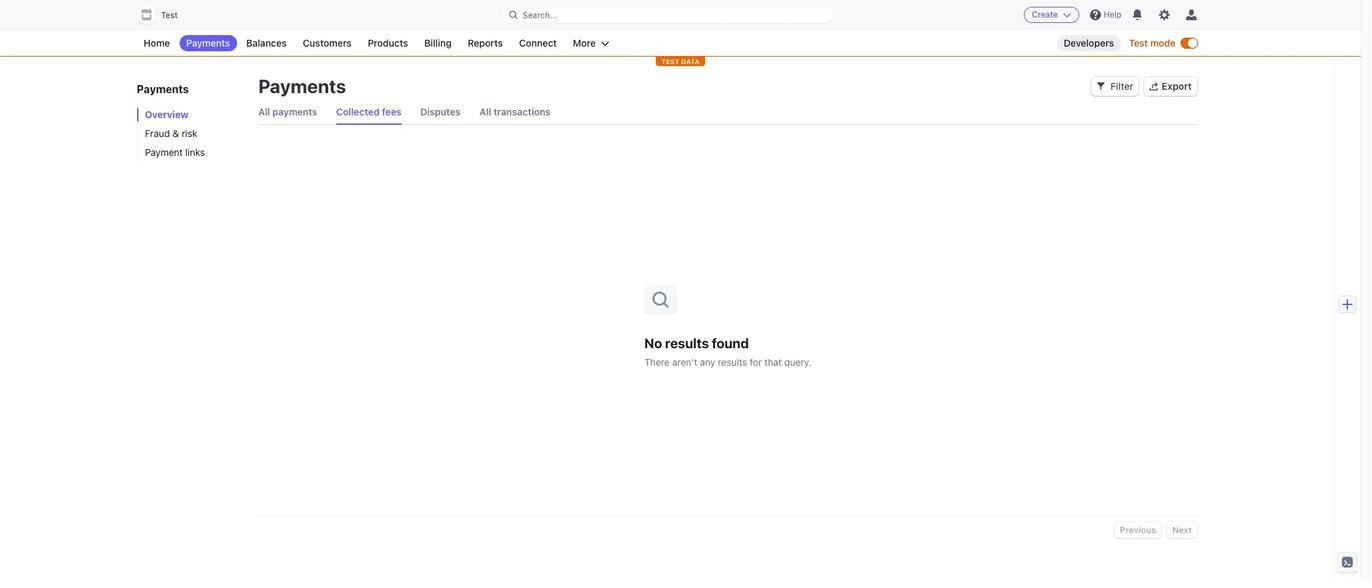 Task type: describe. For each thing, give the bounding box(es) containing it.
fraud
[[145, 128, 170, 139]]

home
[[144, 37, 170, 49]]

Search… text field
[[501, 6, 833, 23]]

next button
[[1167, 522, 1197, 538]]

fraud & risk
[[145, 128, 197, 139]]

0 vertical spatial results
[[665, 335, 709, 351]]

tab list containing all payments
[[258, 100, 1197, 125]]

reports
[[468, 37, 503, 49]]

payments
[[272, 106, 317, 118]]

all for all payments
[[258, 106, 270, 118]]

fees
[[382, 106, 401, 118]]

connect link
[[512, 35, 564, 51]]

search…
[[523, 10, 557, 20]]

create
[[1032, 9, 1058, 20]]

collected fees
[[336, 106, 401, 118]]

customers link
[[296, 35, 358, 51]]

customers
[[303, 37, 352, 49]]

overview link
[[137, 108, 245, 122]]

filter button
[[1092, 77, 1139, 96]]

disputes
[[420, 106, 461, 118]]

fraud & risk link
[[137, 127, 245, 140]]

test mode
[[1129, 37, 1176, 49]]

query.
[[784, 356, 811, 368]]

help button
[[1085, 4, 1127, 26]]

previous
[[1120, 525, 1156, 536]]

balances
[[246, 37, 287, 49]]

collected
[[336, 106, 380, 118]]

products link
[[361, 35, 415, 51]]

filter
[[1111, 80, 1133, 92]]

export
[[1162, 80, 1192, 92]]

aren't
[[672, 356, 697, 368]]

mode
[[1150, 37, 1176, 49]]

next
[[1172, 525, 1192, 536]]

no results found there aren't any results for that query.
[[644, 335, 811, 368]]

export button
[[1144, 77, 1197, 96]]

for
[[750, 356, 762, 368]]

payments up overview
[[137, 83, 189, 95]]

all for all transactions
[[479, 106, 491, 118]]

any
[[700, 356, 715, 368]]

previous button
[[1114, 522, 1161, 538]]

connect
[[519, 37, 557, 49]]

there
[[644, 356, 670, 368]]

data
[[681, 57, 700, 66]]



Task type: vqa. For each thing, say whether or not it's contained in the screenshot.
'Disputes' 'link'
yes



Task type: locate. For each thing, give the bounding box(es) containing it.
billing
[[424, 37, 452, 49]]

developers link
[[1057, 35, 1121, 51]]

reports link
[[461, 35, 510, 51]]

test for test mode
[[1129, 37, 1148, 49]]

home link
[[137, 35, 177, 51]]

1 all from the left
[[258, 106, 270, 118]]

test
[[161, 10, 178, 20], [1129, 37, 1148, 49]]

all transactions link
[[479, 100, 550, 124]]

all left payments on the left top
[[258, 106, 270, 118]]

1 horizontal spatial results
[[718, 356, 747, 368]]

test for test
[[161, 10, 178, 20]]

payments
[[186, 37, 230, 49], [258, 75, 346, 97], [137, 83, 189, 95]]

all inside all transactions link
[[479, 106, 491, 118]]

0 horizontal spatial all
[[258, 106, 270, 118]]

1 horizontal spatial all
[[479, 106, 491, 118]]

&
[[172, 128, 179, 139]]

payment links
[[145, 147, 205, 158]]

payments link
[[179, 35, 237, 51]]

all left transactions
[[479, 106, 491, 118]]

all transactions
[[479, 106, 550, 118]]

collected fees link
[[336, 100, 401, 124]]

results
[[665, 335, 709, 351], [718, 356, 747, 368]]

test inside button
[[161, 10, 178, 20]]

all
[[258, 106, 270, 118], [479, 106, 491, 118]]

more
[[573, 37, 596, 49]]

test data
[[661, 57, 700, 66]]

transactions
[[494, 106, 550, 118]]

all inside all payments link
[[258, 106, 270, 118]]

balances link
[[239, 35, 293, 51]]

tab list
[[258, 100, 1197, 125]]

all payments link
[[258, 100, 317, 124]]

test up home
[[161, 10, 178, 20]]

payment
[[145, 147, 183, 158]]

test
[[661, 57, 679, 66]]

all payments
[[258, 106, 317, 118]]

disputes link
[[420, 100, 461, 124]]

results up aren't
[[665, 335, 709, 351]]

create button
[[1024, 7, 1080, 23]]

svg image
[[1097, 82, 1105, 91]]

0 horizontal spatial results
[[665, 335, 709, 351]]

payments up payments on the left top
[[258, 75, 346, 97]]

results down found
[[718, 356, 747, 368]]

Search… search field
[[501, 6, 833, 23]]

found
[[712, 335, 749, 351]]

that
[[764, 356, 782, 368]]

1 vertical spatial test
[[1129, 37, 1148, 49]]

payments right home
[[186, 37, 230, 49]]

test button
[[137, 5, 191, 24]]

help
[[1104, 9, 1121, 20]]

risk
[[182, 128, 197, 139]]

1 horizontal spatial test
[[1129, 37, 1148, 49]]

test left mode
[[1129, 37, 1148, 49]]

links
[[185, 147, 205, 158]]

2 all from the left
[[479, 106, 491, 118]]

developers
[[1064, 37, 1114, 49]]

products
[[368, 37, 408, 49]]

more button
[[566, 35, 616, 51]]

no
[[644, 335, 662, 351]]

0 horizontal spatial test
[[161, 10, 178, 20]]

billing link
[[418, 35, 458, 51]]

0 vertical spatial test
[[161, 10, 178, 20]]

payment links link
[[137, 146, 245, 159]]

1 vertical spatial results
[[718, 356, 747, 368]]

overview
[[145, 109, 189, 120]]



